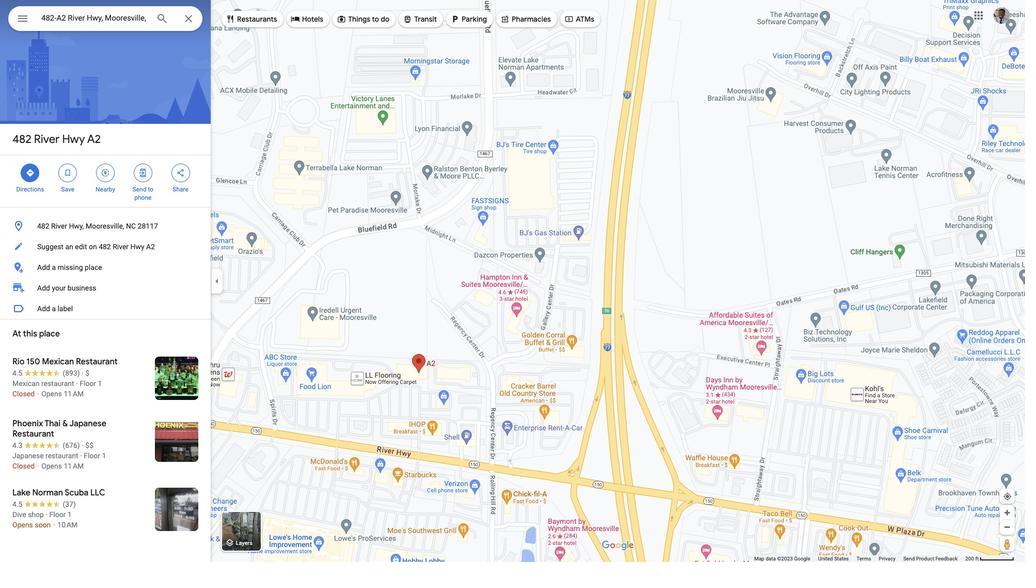 Task type: describe. For each thing, give the bounding box(es) containing it.
1 for llc
[[68, 511, 72, 519]]

send for send product feedback
[[904, 556, 915, 562]]

· for japanese
[[80, 452, 82, 460]]

1 horizontal spatial restaurant
[[76, 357, 118, 367]]

restaurant inside phoenix thai & japanese restaurant
[[12, 429, 54, 440]]

scuba
[[65, 488, 88, 498]]

an
[[65, 243, 73, 251]]

directions
[[16, 186, 44, 193]]

floor for mexican
[[80, 380, 96, 388]]

nearby
[[96, 186, 115, 193]]

28117
[[138, 222, 158, 230]]

river for hwy,
[[51, 222, 67, 230]]

4.3 stars 676 reviews image
[[12, 441, 80, 451]]

privacy button
[[879, 556, 896, 563]]

150
[[26, 357, 40, 367]]

482 inside "suggest an edit on 482 river hwy a2" button
[[99, 243, 111, 251]]


[[226, 13, 235, 25]]

atms
[[576, 14, 594, 24]]


[[337, 13, 346, 25]]

(893)
[[63, 369, 80, 378]]

add a missing place button
[[0, 257, 211, 278]]


[[63, 167, 72, 179]]

dive shop · floor 1 opens soon ⋅ 10 am
[[12, 511, 78, 529]]

feedback
[[936, 556, 958, 562]]

soon
[[35, 521, 51, 529]]

river inside button
[[113, 243, 129, 251]]

on
[[89, 243, 97, 251]]

 restaurants
[[226, 13, 277, 25]]

482 river hwy a2
[[12, 132, 101, 147]]

terms button
[[857, 556, 871, 563]]

show your location image
[[1003, 492, 1012, 502]]

11 am for restaurant
[[64, 390, 84, 398]]

(676)
[[63, 442, 80, 450]]

4.3
[[12, 442, 22, 450]]

 pharmacies
[[501, 13, 551, 25]]

a2 inside button
[[146, 243, 155, 251]]

mooresville,
[[86, 222, 124, 230]]

google account: leeland pitt  
(leeland.pitt@adept.ai) image
[[994, 7, 1010, 24]]

edit
[[75, 243, 87, 251]]

google
[[794, 556, 811, 562]]

states
[[834, 556, 849, 562]]

add a label button
[[0, 299, 211, 319]]

pharmacies
[[512, 14, 551, 24]]

send to phone
[[133, 186, 153, 201]]

add your business link
[[0, 278, 211, 299]]

482 river hwy a2 main content
[[0, 0, 211, 563]]

 search field
[[8, 6, 202, 33]]

zoom in image
[[1004, 509, 1011, 517]]

 parking
[[450, 13, 487, 25]]

closed for rio 150 mexican restaurant
[[12, 390, 35, 398]]

ft
[[976, 556, 979, 562]]

google maps element
[[0, 0, 1025, 563]]

floor for scuba
[[49, 511, 66, 519]]

mexican inside 'mexican restaurant · floor 1 closed ⋅ opens 11 am'
[[12, 380, 40, 388]]

share
[[173, 186, 188, 193]]

add a missing place
[[37, 263, 102, 272]]

⋅ for thai
[[36, 462, 40, 471]]

restaurant for &
[[45, 452, 78, 460]]

0 horizontal spatial hwy
[[62, 132, 85, 147]]

(37)
[[63, 501, 76, 509]]

add your business
[[37, 284, 96, 292]]

llc
[[90, 488, 105, 498]]

1 for japanese
[[102, 452, 106, 460]]

none field inside the 482-a2 river hwy, mooresville, nc 28117 field
[[41, 12, 148, 24]]


[[291, 13, 300, 25]]

phone
[[134, 194, 152, 201]]

a for missing
[[52, 263, 56, 272]]

4.5 stars 893 reviews image
[[12, 368, 80, 379]]

product
[[916, 556, 934, 562]]

save
[[61, 186, 74, 193]]

japanese restaurant · floor 1 closed ⋅ opens 11 am
[[12, 452, 106, 471]]

label
[[58, 305, 73, 313]]

map data ©2023 google
[[754, 556, 811, 562]]

your
[[52, 284, 66, 292]]

japanese inside the japanese restaurant · floor 1 closed ⋅ opens 11 am
[[12, 452, 44, 460]]

phoenix thai & japanese restaurant
[[12, 419, 106, 440]]

$$
[[85, 442, 93, 450]]

4.5 for (37)
[[12, 501, 22, 509]]

phoenix
[[12, 419, 43, 429]]

 button
[[8, 6, 37, 33]]

200 ft button
[[966, 556, 1014, 562]]

restaurants
[[237, 14, 277, 24]]

nc
[[126, 222, 136, 230]]

1 for restaurant
[[98, 380, 102, 388]]

united
[[818, 556, 833, 562]]

· for restaurant
[[76, 380, 78, 388]]

⋅ for 150
[[36, 390, 40, 398]]


[[501, 13, 510, 25]]

suggest
[[37, 243, 64, 251]]

482 river hwy, mooresville, nc 28117
[[37, 222, 158, 230]]

opens inside dive shop · floor 1 opens soon ⋅ 10 am
[[12, 521, 33, 529]]



Task type: vqa. For each thing, say whether or not it's contained in the screenshot.
Footer containing Map data ©2023 Google
yes



Task type: locate. For each thing, give the bounding box(es) containing it.
add for add a missing place
[[37, 263, 50, 272]]

floor inside the japanese restaurant · floor 1 closed ⋅ opens 11 am
[[84, 452, 100, 460]]

· left $$ on the left bottom of page
[[82, 442, 84, 450]]

1 vertical spatial mexican
[[12, 380, 40, 388]]

footer
[[754, 556, 966, 563]]

482 up 
[[12, 132, 31, 147]]

4.5 up dive
[[12, 501, 22, 509]]

2 add from the top
[[37, 284, 50, 292]]

1 vertical spatial ⋅
[[36, 462, 40, 471]]

to up phone
[[148, 186, 153, 193]]

footer inside the google maps element
[[754, 556, 966, 563]]

restaurant down (676)
[[45, 452, 78, 460]]

0 vertical spatial a
[[52, 263, 56, 272]]

0 horizontal spatial place
[[39, 329, 60, 339]]

482 for 482 river hwy a2
[[12, 132, 31, 147]]

1 vertical spatial restaurant
[[45, 452, 78, 460]]

restaurant inside 'mexican restaurant · floor 1 closed ⋅ opens 11 am'
[[41, 380, 74, 388]]

mexican
[[42, 357, 74, 367], [12, 380, 40, 388]]

0 vertical spatial a2
[[87, 132, 101, 147]]

hwy
[[62, 132, 85, 147], [130, 243, 144, 251]]

show street view coverage image
[[1000, 537, 1015, 552]]

11 am inside the japanese restaurant · floor 1 closed ⋅ opens 11 am
[[64, 462, 84, 471]]

mexican up 4.5 stars 893 reviews image
[[42, 357, 74, 367]]

11 am
[[64, 390, 84, 398], [64, 462, 84, 471]]

2 a from the top
[[52, 305, 56, 313]]

closed inside 'mexican restaurant · floor 1 closed ⋅ opens 11 am'
[[12, 390, 35, 398]]

closed
[[12, 390, 35, 398], [12, 462, 35, 471]]

1 down rio 150 mexican restaurant
[[98, 380, 102, 388]]

0 vertical spatial japanese
[[69, 419, 106, 429]]

2 horizontal spatial 482
[[99, 243, 111, 251]]

place right this
[[39, 329, 60, 339]]

a2 up 
[[87, 132, 101, 147]]

2 4.5 from the top
[[12, 501, 22, 509]]

4.5 for (893)
[[12, 369, 22, 378]]

0 horizontal spatial japanese
[[12, 452, 44, 460]]

11 am down (893)
[[64, 390, 84, 398]]

4.5 stars 37 reviews image
[[12, 499, 76, 510]]

send up phone
[[133, 186, 146, 193]]

⋅
[[36, 390, 40, 398], [36, 462, 40, 471], [53, 521, 56, 529]]

layers
[[236, 540, 253, 547]]

· for llc
[[46, 511, 48, 519]]

482-A2 River Hwy, Mooresville, NC 28117 field
[[8, 6, 202, 31]]

1 vertical spatial send
[[904, 556, 915, 562]]

0 horizontal spatial send
[[133, 186, 146, 193]]

0 horizontal spatial restaurant
[[12, 429, 54, 440]]

river left hwy,
[[51, 222, 67, 230]]

japanese down 4.3 in the bottom of the page
[[12, 452, 44, 460]]

place
[[85, 263, 102, 272], [39, 329, 60, 339]]

1 horizontal spatial to
[[372, 14, 379, 24]]

⋅ inside the japanese restaurant · floor 1 closed ⋅ opens 11 am
[[36, 462, 40, 471]]

1 vertical spatial river
[[51, 222, 67, 230]]

1 horizontal spatial japanese
[[69, 419, 106, 429]]

1 vertical spatial closed
[[12, 462, 35, 471]]

0 vertical spatial hwy
[[62, 132, 85, 147]]

opens inside 'mexican restaurant · floor 1 closed ⋅ opens 11 am'
[[41, 390, 62, 398]]

0 vertical spatial closed
[[12, 390, 35, 398]]


[[565, 13, 574, 25]]

a for label
[[52, 305, 56, 313]]

1 vertical spatial a
[[52, 305, 56, 313]]

closed up phoenix
[[12, 390, 35, 398]]

a2 down 28117
[[146, 243, 155, 251]]

1 11 am from the top
[[64, 390, 84, 398]]


[[403, 13, 412, 25]]

restaurant up 4.3 stars 676 reviews image
[[12, 429, 54, 440]]

11 am for japanese
[[64, 462, 84, 471]]

add for add your business
[[37, 284, 50, 292]]

0 vertical spatial 4.5
[[12, 369, 22, 378]]

1 vertical spatial to
[[148, 186, 153, 193]]

closed inside the japanese restaurant · floor 1 closed ⋅ opens 11 am
[[12, 462, 35, 471]]

200
[[966, 556, 974, 562]]

1 inside dive shop · floor 1 opens soon ⋅ 10 am
[[68, 511, 72, 519]]

0 vertical spatial 482
[[12, 132, 31, 147]]

2 vertical spatial 1
[[68, 511, 72, 519]]

data
[[766, 556, 776, 562]]

&
[[63, 419, 68, 429]]

mexican restaurant · floor 1 closed ⋅ opens 11 am
[[12, 380, 102, 398]]

2 11 am from the top
[[64, 462, 84, 471]]

japanese up · $$ on the bottom
[[69, 419, 106, 429]]

1 horizontal spatial 482
[[37, 222, 49, 230]]

1 horizontal spatial mexican
[[42, 357, 74, 367]]

floor inside dive shop · floor 1 opens soon ⋅ 10 am
[[49, 511, 66, 519]]

lake
[[12, 488, 30, 498]]

to inside the send to phone
[[148, 186, 153, 193]]

4.5 down rio
[[12, 369, 22, 378]]

⋅ down 4.5 stars 893 reviews image
[[36, 390, 40, 398]]

⋅ inside 'mexican restaurant · floor 1 closed ⋅ opens 11 am'
[[36, 390, 40, 398]]

japanese inside phoenix thai & japanese restaurant
[[69, 419, 106, 429]]


[[450, 13, 460, 25]]


[[101, 167, 110, 179]]

0 vertical spatial mexican
[[42, 357, 74, 367]]

0 vertical spatial place
[[85, 263, 102, 272]]


[[26, 167, 35, 179]]

2 vertical spatial add
[[37, 305, 50, 313]]

1 a from the top
[[52, 263, 56, 272]]

at this place
[[12, 329, 60, 339]]

suggest an edit on 482 river hwy a2
[[37, 243, 155, 251]]

add left your
[[37, 284, 50, 292]]

0 vertical spatial opens
[[41, 390, 62, 398]]

$
[[85, 369, 89, 378]]

suggest an edit on 482 river hwy a2 button
[[0, 237, 211, 257]]

place inside button
[[85, 263, 102, 272]]

10 am
[[57, 521, 78, 529]]

2 vertical spatial ⋅
[[53, 521, 56, 529]]

river down nc
[[113, 243, 129, 251]]

· inside dive shop · floor 1 opens soon ⋅ 10 am
[[46, 511, 48, 519]]

482 inside 482 river hwy, mooresville, nc 28117 button
[[37, 222, 49, 230]]

0 horizontal spatial 482
[[12, 132, 31, 147]]

1 vertical spatial restaurant
[[12, 429, 54, 440]]

4.5
[[12, 369, 22, 378], [12, 501, 22, 509]]

dive
[[12, 511, 26, 519]]

· down · $$ on the bottom
[[80, 452, 82, 460]]

opens for thai
[[41, 462, 62, 471]]

add down "suggest"
[[37, 263, 50, 272]]

0 horizontal spatial to
[[148, 186, 153, 193]]

©2023
[[777, 556, 793, 562]]

1 inside 'mexican restaurant · floor 1 closed ⋅ opens 11 am'
[[98, 380, 102, 388]]

closed down 4.3 in the bottom of the page
[[12, 462, 35, 471]]


[[138, 167, 148, 179]]

482 up "suggest"
[[37, 222, 49, 230]]

· down (893)
[[76, 380, 78, 388]]

restaurant up price: inexpensive image
[[76, 357, 118, 367]]

river
[[34, 132, 60, 147], [51, 222, 67, 230], [113, 243, 129, 251]]

restaurant inside the japanese restaurant · floor 1 closed ⋅ opens 11 am
[[45, 452, 78, 460]]

united states
[[818, 556, 849, 562]]

None field
[[41, 12, 148, 24]]

opens down dive
[[12, 521, 33, 529]]

0 horizontal spatial a2
[[87, 132, 101, 147]]


[[176, 167, 185, 179]]

river inside button
[[51, 222, 67, 230]]


[[17, 11, 29, 26]]

1 horizontal spatial send
[[904, 556, 915, 562]]

1 vertical spatial add
[[37, 284, 50, 292]]

price: moderate image
[[85, 442, 93, 450]]

opens inside the japanese restaurant · floor 1 closed ⋅ opens 11 am
[[41, 462, 62, 471]]

· inside 'mexican restaurant · floor 1 closed ⋅ opens 11 am'
[[76, 380, 78, 388]]

1 vertical spatial 11 am
[[64, 462, 84, 471]]

1 vertical spatial 482
[[37, 222, 49, 230]]

0 vertical spatial river
[[34, 132, 60, 147]]

2 closed from the top
[[12, 462, 35, 471]]

0 horizontal spatial mexican
[[12, 380, 40, 388]]

opens for 150
[[41, 390, 62, 398]]

floor for &
[[84, 452, 100, 460]]

 atms
[[565, 13, 594, 25]]

floor up 10 am
[[49, 511, 66, 519]]

1 up llc
[[102, 452, 106, 460]]

1 vertical spatial opens
[[41, 462, 62, 471]]

united states button
[[818, 556, 849, 563]]

add inside "button"
[[37, 305, 50, 313]]

restaurant
[[41, 380, 74, 388], [45, 452, 78, 460]]

2 vertical spatial 482
[[99, 243, 111, 251]]

to left do
[[372, 14, 379, 24]]

482 right on
[[99, 243, 111, 251]]

hwy up 
[[62, 132, 85, 147]]

terms
[[857, 556, 871, 562]]

0 vertical spatial restaurant
[[41, 380, 74, 388]]

this
[[23, 329, 37, 339]]

parking
[[462, 14, 487, 24]]

0 vertical spatial floor
[[80, 380, 96, 388]]

0 vertical spatial 11 am
[[64, 390, 84, 398]]

shop
[[28, 511, 44, 519]]

zoom out image
[[1004, 524, 1011, 532]]

1 vertical spatial hwy
[[130, 243, 144, 251]]

0 vertical spatial send
[[133, 186, 146, 193]]

1 down the (37)
[[68, 511, 72, 519]]

add for add a label
[[37, 305, 50, 313]]

rio
[[12, 357, 24, 367]]

a left missing
[[52, 263, 56, 272]]

 hotels
[[291, 13, 323, 25]]

a
[[52, 263, 56, 272], [52, 305, 56, 313]]

11 am inside 'mexican restaurant · floor 1 closed ⋅ opens 11 am'
[[64, 390, 84, 398]]

hwy down nc
[[130, 243, 144, 251]]

1 vertical spatial japanese
[[12, 452, 44, 460]]

norman
[[32, 488, 63, 498]]

·
[[82, 369, 84, 378], [76, 380, 78, 388], [82, 442, 84, 450], [80, 452, 82, 460], [46, 511, 48, 519]]

business
[[68, 284, 96, 292]]

1 horizontal spatial place
[[85, 263, 102, 272]]

1 4.5 from the top
[[12, 369, 22, 378]]

1 vertical spatial a2
[[146, 243, 155, 251]]

· inside the japanese restaurant · floor 1 closed ⋅ opens 11 am
[[80, 452, 82, 460]]

· $$
[[82, 442, 93, 450]]

lake norman scuba llc
[[12, 488, 105, 498]]

transit
[[414, 14, 437, 24]]

0 vertical spatial restaurant
[[76, 357, 118, 367]]

0 vertical spatial add
[[37, 263, 50, 272]]

send product feedback button
[[904, 556, 958, 563]]

1 vertical spatial 4.5
[[12, 501, 22, 509]]

11 am down (676)
[[64, 462, 84, 471]]

add left label
[[37, 305, 50, 313]]

 things to do
[[337, 13, 390, 25]]

opens down 4.5 stars 893 reviews image
[[41, 390, 62, 398]]

floor down $$ on the left bottom of page
[[84, 452, 100, 460]]

add inside button
[[37, 263, 50, 272]]

a inside button
[[52, 263, 56, 272]]

to inside " things to do"
[[372, 14, 379, 24]]

at
[[12, 329, 21, 339]]

add a label
[[37, 305, 73, 313]]

1 inside the japanese restaurant · floor 1 closed ⋅ opens 11 am
[[102, 452, 106, 460]]

thai
[[45, 419, 61, 429]]

map
[[754, 556, 765, 562]]

river for hwy
[[34, 132, 60, 147]]

privacy
[[879, 556, 896, 562]]

· $
[[82, 369, 89, 378]]

482
[[12, 132, 31, 147], [37, 222, 49, 230], [99, 243, 111, 251]]

1 closed from the top
[[12, 390, 35, 398]]

rio 150 mexican restaurant
[[12, 357, 118, 367]]

things
[[348, 14, 370, 24]]

0 vertical spatial 1
[[98, 380, 102, 388]]

1 add from the top
[[37, 263, 50, 272]]

closed for phoenix thai & japanese restaurant
[[12, 462, 35, 471]]

price: inexpensive image
[[85, 369, 89, 378]]

place down on
[[85, 263, 102, 272]]

opens down 4.3 stars 676 reviews image
[[41, 462, 62, 471]]

footer containing map data ©2023 google
[[754, 556, 966, 563]]

2 vertical spatial opens
[[12, 521, 33, 529]]

a left label
[[52, 305, 56, 313]]

2 vertical spatial floor
[[49, 511, 66, 519]]

0 vertical spatial ⋅
[[36, 390, 40, 398]]

floor inside 'mexican restaurant · floor 1 closed ⋅ opens 11 am'
[[80, 380, 96, 388]]

send left product
[[904, 556, 915, 562]]

1 vertical spatial 1
[[102, 452, 106, 460]]

floor down $
[[80, 380, 96, 388]]

collapse side panel image
[[211, 276, 223, 287]]

· down 4.5 stars 37 reviews image
[[46, 511, 48, 519]]

a2
[[87, 132, 101, 147], [146, 243, 155, 251]]

hwy inside "suggest an edit on 482 river hwy a2" button
[[130, 243, 144, 251]]

actions for 482 river hwy a2 region
[[0, 155, 211, 207]]

river up 
[[34, 132, 60, 147]]

⋅ right soon in the bottom left of the page
[[53, 521, 56, 529]]

send product feedback
[[904, 556, 958, 562]]

restaurant
[[76, 357, 118, 367], [12, 429, 54, 440]]

0 vertical spatial to
[[372, 14, 379, 24]]

482 for 482 river hwy, mooresville, nc 28117
[[37, 222, 49, 230]]

200 ft
[[966, 556, 979, 562]]

1 horizontal spatial hwy
[[130, 243, 144, 251]]

mexican down 4.5 stars 893 reviews image
[[12, 380, 40, 388]]

· left price: inexpensive image
[[82, 369, 84, 378]]

1 vertical spatial place
[[39, 329, 60, 339]]

send inside the send to phone
[[133, 186, 146, 193]]

1 horizontal spatial a2
[[146, 243, 155, 251]]

restaurant for mexican
[[41, 380, 74, 388]]

a inside "button"
[[52, 305, 56, 313]]

482 river hwy, mooresville, nc 28117 button
[[0, 216, 211, 237]]

send for send to phone
[[133, 186, 146, 193]]

⋅ down 4.3 stars 676 reviews image
[[36, 462, 40, 471]]

do
[[381, 14, 390, 24]]

hotels
[[302, 14, 323, 24]]

hwy,
[[69, 222, 84, 230]]

1 vertical spatial floor
[[84, 452, 100, 460]]

3 add from the top
[[37, 305, 50, 313]]

2 vertical spatial river
[[113, 243, 129, 251]]

missing
[[58, 263, 83, 272]]

restaurant down 4.5 stars 893 reviews image
[[41, 380, 74, 388]]

⋅ inside dive shop · floor 1 opens soon ⋅ 10 am
[[53, 521, 56, 529]]

send inside button
[[904, 556, 915, 562]]



